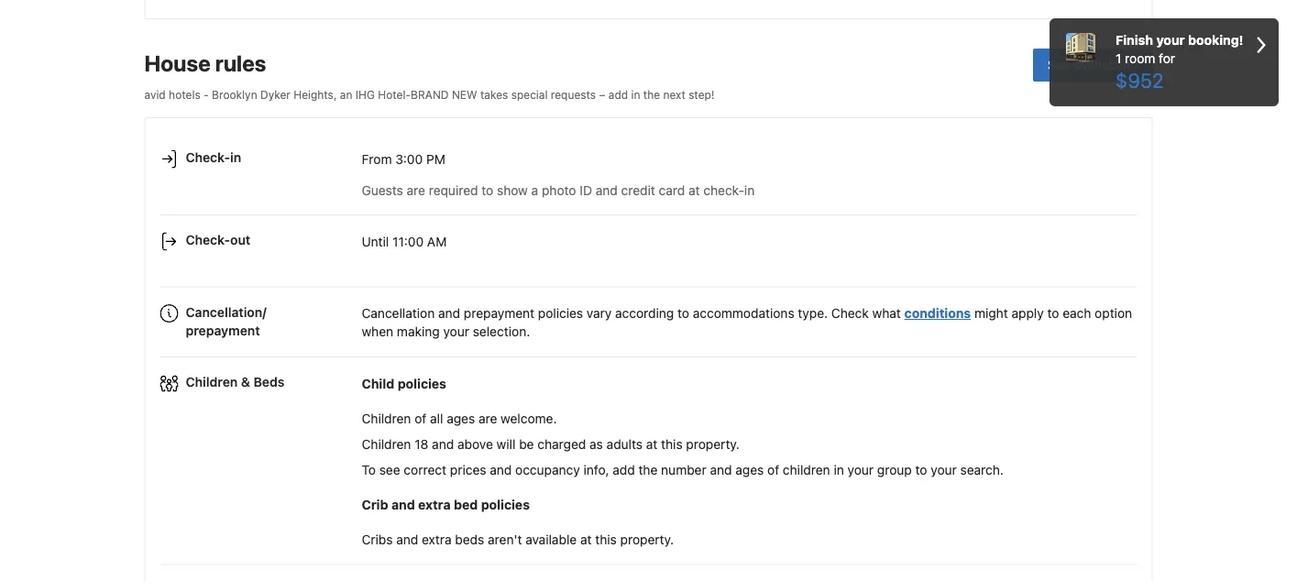 Task type: describe. For each thing, give the bounding box(es) containing it.
your inside might apply to each option when making your selection.
[[443, 324, 469, 339]]

1 horizontal spatial are
[[479, 411, 497, 426]]

above
[[458, 437, 493, 452]]

see availability button
[[1034, 49, 1153, 82]]

to right group
[[916, 462, 928, 477]]

finish
[[1116, 33, 1154, 48]]

check- for in
[[186, 150, 230, 165]]

1 vertical spatial the
[[639, 462, 658, 477]]

your left search.
[[931, 462, 957, 477]]

brooklyn
[[212, 88, 257, 101]]

requests
[[551, 88, 596, 101]]

to inside might apply to each option when making your selection.
[[1048, 306, 1060, 321]]

cancellation/
[[186, 304, 266, 319]]

1 horizontal spatial prepayment
[[464, 306, 535, 321]]

booking!
[[1188, 33, 1244, 48]]

children 18 and above will be charged as adults at this property.
[[362, 437, 740, 452]]

and right cribs
[[396, 532, 418, 547]]

check-out
[[186, 232, 251, 248]]

prepayment inside cancellation/ prepayment
[[186, 323, 260, 338]]

check
[[832, 306, 869, 321]]

beds
[[455, 532, 484, 547]]

to see correct prices and occupancy info, add the number and ages of children in your group to your search.
[[362, 462, 1004, 477]]

0 vertical spatial add
[[609, 88, 628, 101]]

making
[[397, 324, 440, 339]]

check- for out
[[186, 232, 230, 248]]

children & beds
[[186, 375, 285, 390]]

info,
[[584, 462, 609, 477]]

will
[[497, 437, 516, 452]]

next
[[663, 88, 686, 101]]

group
[[877, 462, 912, 477]]

when
[[362, 324, 394, 339]]

ihg
[[356, 88, 375, 101]]

all
[[430, 411, 443, 426]]

takes
[[480, 88, 508, 101]]

1
[[1116, 51, 1122, 66]]

new
[[452, 88, 477, 101]]

dyker
[[260, 88, 291, 101]]

heights,
[[294, 88, 337, 101]]

brand
[[411, 88, 449, 101]]

availability
[[1074, 57, 1138, 72]]

2 horizontal spatial policies
[[538, 306, 583, 321]]

extra for bed
[[418, 497, 451, 512]]

1 horizontal spatial at
[[646, 437, 658, 452]]

2 vertical spatial at
[[580, 532, 592, 547]]

check-in
[[186, 150, 241, 165]]

occupancy
[[515, 462, 580, 477]]

available
[[526, 532, 577, 547]]

1 vertical spatial property.
[[620, 532, 674, 547]]

search.
[[961, 462, 1004, 477]]

aren't
[[488, 532, 522, 547]]

-
[[204, 88, 209, 101]]

house rules
[[144, 50, 266, 76]]

house
[[144, 50, 211, 76]]

children for children of all ages are welcome.
[[362, 411, 411, 426]]

vary
[[587, 306, 612, 321]]

option
[[1095, 306, 1133, 321]]

what
[[873, 306, 901, 321]]

3:00 pm
[[395, 151, 446, 166]]

0 vertical spatial of
[[415, 411, 427, 426]]

and right crib
[[392, 497, 415, 512]]

step!
[[689, 88, 715, 101]]

1 vertical spatial ages
[[736, 462, 764, 477]]

cancellation/ prepayment
[[186, 304, 266, 338]]

extra for beds
[[422, 532, 452, 547]]

accommodations
[[693, 306, 795, 321]]

18
[[415, 437, 429, 452]]

crib
[[362, 497, 388, 512]]

child
[[362, 376, 395, 391]]

card
[[659, 182, 685, 197]]

selection.
[[473, 324, 530, 339]]

from
[[362, 151, 392, 166]]

hotels
[[169, 88, 201, 101]]

guests
[[362, 182, 403, 197]]

0 horizontal spatial are
[[407, 182, 425, 197]]

in down "brooklyn"
[[230, 150, 241, 165]]

out
[[230, 232, 251, 248]]

be
[[519, 437, 534, 452]]

cancellation and prepayment policies vary according to accommodations type. check what conditions
[[362, 306, 971, 321]]



Task type: vqa. For each thing, say whether or not it's contained in the screenshot.
SEARCH to the left
no



Task type: locate. For each thing, give the bounding box(es) containing it.
extra left bed
[[418, 497, 451, 512]]

apply
[[1012, 306, 1044, 321]]

0 horizontal spatial policies
[[398, 376, 447, 391]]

0 horizontal spatial at
[[580, 532, 592, 547]]

the
[[644, 88, 660, 101], [639, 462, 658, 477]]

1 vertical spatial policies
[[398, 376, 447, 391]]

children for children 18 and above will be charged as adults at this property.
[[362, 437, 411, 452]]

2 check- from the top
[[186, 232, 230, 248]]

0 vertical spatial property.
[[686, 437, 740, 452]]

to right according
[[678, 306, 690, 321]]

photo
[[542, 182, 576, 197]]

11:00 am
[[393, 234, 447, 249]]

and
[[596, 182, 618, 197], [438, 306, 460, 321], [432, 437, 454, 452], [490, 462, 512, 477], [710, 462, 732, 477], [392, 497, 415, 512], [396, 532, 418, 547]]

1 horizontal spatial ages
[[736, 462, 764, 477]]

ages right all
[[447, 411, 475, 426]]

property. up number
[[686, 437, 740, 452]]

ages
[[447, 411, 475, 426], [736, 462, 764, 477]]

policies up all
[[398, 376, 447, 391]]

2 vertical spatial policies
[[481, 497, 530, 512]]

0 horizontal spatial of
[[415, 411, 427, 426]]

a
[[532, 182, 538, 197]]

rightchevron image
[[1257, 31, 1266, 59]]

avid hotels - brooklyn dyker heights, an ihg hotel-brand new takes special requests – add in the next step!
[[144, 88, 715, 101]]

of left children
[[768, 462, 780, 477]]

1 check- from the top
[[186, 150, 230, 165]]

0 vertical spatial ages
[[447, 411, 475, 426]]

hotel-
[[378, 88, 411, 101]]

2 horizontal spatial at
[[689, 182, 700, 197]]

property. down to see correct prices and occupancy info, add the number and ages of children in your group to your search.
[[620, 532, 674, 547]]

in right children
[[834, 462, 844, 477]]

to
[[362, 462, 376, 477]]

$952
[[1116, 68, 1164, 92]]

see availability
[[1048, 57, 1138, 72]]

at right adults
[[646, 437, 658, 452]]

at
[[689, 182, 700, 197], [646, 437, 658, 452], [580, 532, 592, 547]]

finish your booking! 1 room for $952
[[1116, 33, 1244, 92]]

cribs and extra beds aren't available at this property.
[[362, 532, 674, 547]]

1 vertical spatial of
[[768, 462, 780, 477]]

1 vertical spatial are
[[479, 411, 497, 426]]

the left next
[[644, 88, 660, 101]]

room
[[1125, 51, 1156, 66]]

1 horizontal spatial of
[[768, 462, 780, 477]]

rules
[[215, 50, 266, 76]]

0 vertical spatial the
[[644, 88, 660, 101]]

crib and extra bed policies
[[362, 497, 530, 512]]

welcome.
[[501, 411, 557, 426]]

are up above
[[479, 411, 497, 426]]

an
[[340, 88, 353, 101]]

0 horizontal spatial prepayment
[[186, 323, 260, 338]]

add down adults
[[613, 462, 635, 477]]

check-
[[704, 182, 745, 197]]

required
[[429, 182, 478, 197]]

children of all ages are welcome.
[[362, 411, 557, 426]]

extra left beds
[[422, 532, 452, 547]]

and down "will" at the bottom left of the page
[[490, 462, 512, 477]]

credit
[[621, 182, 655, 197]]

special
[[511, 88, 548, 101]]

policies left vary
[[538, 306, 583, 321]]

conditions
[[905, 306, 971, 321]]

bed
[[454, 497, 478, 512]]

0 horizontal spatial this
[[595, 532, 617, 547]]

property.
[[686, 437, 740, 452], [620, 532, 674, 547]]

this
[[661, 437, 683, 452], [595, 532, 617, 547]]

ages left children
[[736, 462, 764, 477]]

might apply to each option when making your selection.
[[362, 306, 1133, 339]]

see
[[1048, 57, 1071, 72]]

to left each
[[1048, 306, 1060, 321]]

and up making
[[438, 306, 460, 321]]

your left group
[[848, 462, 874, 477]]

each
[[1063, 306, 1092, 321]]

1 horizontal spatial policies
[[481, 497, 530, 512]]

until
[[362, 234, 389, 249]]

0 vertical spatial this
[[661, 437, 683, 452]]

cancellation
[[362, 306, 435, 321]]

according
[[615, 306, 674, 321]]

the down adults
[[639, 462, 658, 477]]

0 vertical spatial are
[[407, 182, 425, 197]]

1 vertical spatial at
[[646, 437, 658, 452]]

show
[[497, 182, 528, 197]]

this up to see correct prices and occupancy info, add the number and ages of children in your group to your search.
[[661, 437, 683, 452]]

0 vertical spatial policies
[[538, 306, 583, 321]]

children up see at the left
[[362, 437, 411, 452]]

check- up cancellation/
[[186, 232, 230, 248]]

avid
[[144, 88, 166, 101]]

might
[[975, 306, 1008, 321]]

and right id
[[596, 182, 618, 197]]

at right card
[[689, 182, 700, 197]]

in right card
[[745, 182, 755, 197]]

&
[[241, 375, 250, 390]]

correct
[[404, 462, 447, 477]]

children
[[783, 462, 831, 477]]

1 vertical spatial children
[[362, 411, 411, 426]]

this right available
[[595, 532, 617, 547]]

0 vertical spatial prepayment
[[464, 306, 535, 321]]

0 vertical spatial check-
[[186, 150, 230, 165]]

child policies
[[362, 376, 447, 391]]

beds
[[254, 375, 285, 390]]

adults
[[607, 437, 643, 452]]

1 vertical spatial prepayment
[[186, 323, 260, 338]]

0 vertical spatial extra
[[418, 497, 451, 512]]

0 vertical spatial children
[[186, 375, 238, 390]]

children down child at the bottom left
[[362, 411, 411, 426]]

from 3:00 pm
[[362, 151, 446, 166]]

and right number
[[710, 462, 732, 477]]

1 horizontal spatial this
[[661, 437, 683, 452]]

add right –
[[609, 88, 628, 101]]

prices
[[450, 462, 486, 477]]

of left all
[[415, 411, 427, 426]]

1 vertical spatial extra
[[422, 532, 452, 547]]

as
[[590, 437, 603, 452]]

prepayment down cancellation/
[[186, 323, 260, 338]]

1 horizontal spatial property.
[[686, 437, 740, 452]]

are
[[407, 182, 425, 197], [479, 411, 497, 426]]

policies
[[538, 306, 583, 321], [398, 376, 447, 391], [481, 497, 530, 512]]

2 vertical spatial children
[[362, 437, 411, 452]]

prepayment up selection.
[[464, 306, 535, 321]]

at right available
[[580, 532, 592, 547]]

extra
[[418, 497, 451, 512], [422, 532, 452, 547]]

in right –
[[631, 88, 640, 101]]

your
[[1157, 33, 1185, 48], [443, 324, 469, 339], [848, 462, 874, 477], [931, 462, 957, 477]]

check- down -
[[186, 150, 230, 165]]

charged
[[538, 437, 586, 452]]

see
[[379, 462, 400, 477]]

your up for
[[1157, 33, 1185, 48]]

policies up "aren't"
[[481, 497, 530, 512]]

guests are required to show a photo id and credit card at check-in
[[362, 182, 755, 197]]

for
[[1159, 51, 1176, 66]]

1 vertical spatial add
[[613, 462, 635, 477]]

to
[[482, 182, 494, 197], [678, 306, 690, 321], [1048, 306, 1060, 321], [916, 462, 928, 477]]

–
[[599, 88, 606, 101]]

number
[[661, 462, 707, 477]]

conditions link
[[905, 306, 971, 321]]

id
[[580, 182, 592, 197]]

0 vertical spatial at
[[689, 182, 700, 197]]

1 vertical spatial check-
[[186, 232, 230, 248]]

type.
[[798, 306, 828, 321]]

and right 18
[[432, 437, 454, 452]]

prepayment
[[464, 306, 535, 321], [186, 323, 260, 338]]

your inside finish your booking! 1 room for $952
[[1157, 33, 1185, 48]]

are down 3:00 pm
[[407, 182, 425, 197]]

children
[[186, 375, 238, 390], [362, 411, 411, 426], [362, 437, 411, 452]]

children for children & beds
[[186, 375, 238, 390]]

0 horizontal spatial property.
[[620, 532, 674, 547]]

until 11:00 am
[[362, 234, 447, 249]]

to left show
[[482, 182, 494, 197]]

1 vertical spatial this
[[595, 532, 617, 547]]

your right making
[[443, 324, 469, 339]]

children left &
[[186, 375, 238, 390]]

of
[[415, 411, 427, 426], [768, 462, 780, 477]]

in
[[631, 88, 640, 101], [230, 150, 241, 165], [745, 182, 755, 197], [834, 462, 844, 477]]

0 horizontal spatial ages
[[447, 411, 475, 426]]



